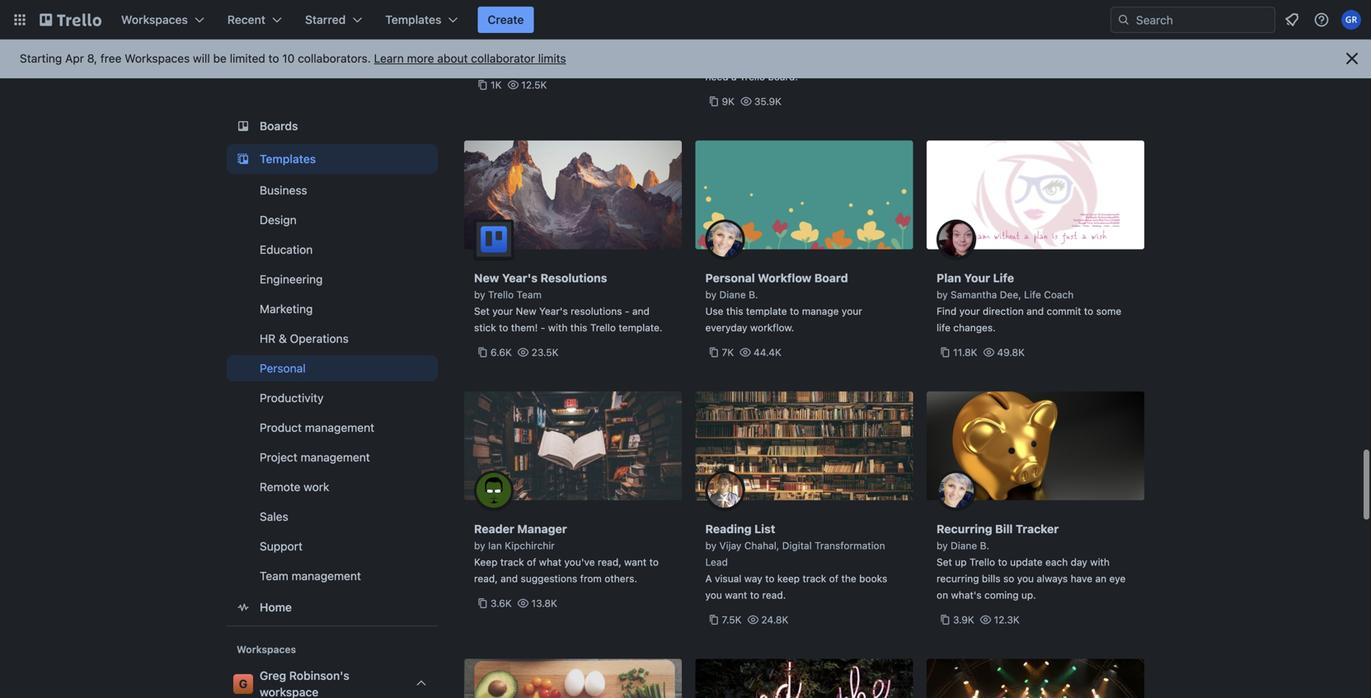 Task type: locate. For each thing, give the bounding box(es) containing it.
track
[[500, 557, 524, 568], [803, 573, 827, 585]]

vijay
[[720, 540, 742, 552]]

team up them!
[[517, 289, 542, 301]]

management down support link
[[292, 569, 361, 583]]

b.
[[749, 289, 758, 301], [980, 540, 990, 552]]

you
[[1017, 573, 1034, 585], [706, 590, 722, 601]]

track down ian
[[500, 557, 524, 568]]

management down productivity link
[[305, 421, 375, 435]]

workspaces
[[121, 13, 188, 26], [125, 52, 190, 65], [237, 644, 296, 656]]

templates inside dropdown button
[[385, 13, 442, 26]]

life
[[993, 271, 1014, 285], [1024, 289, 1041, 301]]

by inside new year's resolutions by trello team set your new year's resolutions - and stick to them! - with this trello template.
[[474, 289, 485, 301]]

by inside 'personal workflow board by diane b. use this template to manage your everyday workflow.'
[[706, 289, 717, 301]]

3 your from the left
[[960, 306, 980, 317]]

0 vertical spatial of
[[527, 557, 536, 568]]

by inside "recurring bill tracker by diane b. set up trello to update each day with recurring bills so you always have an eye on what's coming up."
[[937, 540, 948, 552]]

0 horizontal spatial diane
[[720, 289, 746, 301]]

productivity
[[260, 391, 324, 405]]

0 horizontal spatial a
[[718, 54, 723, 66]]

1 vertical spatial -
[[541, 322, 545, 334]]

1 vertical spatial diane
[[951, 540, 977, 552]]

new up them!
[[516, 306, 537, 317]]

1 vertical spatial read,
[[474, 573, 498, 585]]

0 horizontal spatial team
[[260, 569, 288, 583]]

0 vertical spatial b.
[[749, 289, 758, 301]]

this down resolutions
[[571, 322, 588, 334]]

3.6k
[[491, 598, 512, 609]]

have
[[1071, 573, 1093, 585]]

and inside new year's resolutions by trello team set your new year's resolutions - and stick to them! - with this trello template.
[[632, 306, 650, 317]]

reading
[[706, 522, 752, 536]]

create
[[488, 13, 524, 26]]

0 horizontal spatial set
[[474, 306, 490, 317]]

1 vertical spatial workspaces
[[125, 52, 190, 65]]

0 vertical spatial templates
[[385, 13, 442, 26]]

vijay chahal, digital transformation lead image
[[706, 471, 745, 510]]

1 vertical spatial of
[[829, 573, 839, 585]]

need
[[706, 71, 729, 82]]

to left manage
[[790, 306, 799, 317]]

1 vertical spatial templates
[[260, 152, 316, 166]]

team down support
[[260, 569, 288, 583]]

and up instantly
[[795, 38, 812, 49]]

to inside the 'reader manager by ian kipchirchir keep track of what you've read, want to read, and suggestions from others.'
[[650, 557, 659, 568]]

to down way
[[750, 590, 760, 601]]

collaborators.
[[298, 52, 371, 65]]

trello down the state,
[[740, 71, 765, 82]]

0 vertical spatial this
[[726, 306, 743, 317]]

1 vertical spatial this
[[571, 322, 588, 334]]

home image
[[233, 598, 253, 618]]

personal inside 'personal workflow board by diane b. use this template to manage your everyday workflow.'
[[706, 271, 755, 285]]

free
[[100, 52, 122, 65]]

with up "an"
[[1090, 557, 1110, 568]]

1 vertical spatial year's
[[539, 306, 568, 317]]

0 horizontal spatial your
[[493, 306, 513, 317]]

primary element
[[0, 0, 1371, 40]]

1 horizontal spatial want
[[725, 590, 747, 601]]

1 vertical spatial new
[[516, 306, 537, 317]]

b. inside "recurring bill tracker by diane b. set up trello to update each day with recurring bills so you always have an eye on what's coming up."
[[980, 540, 990, 552]]

recurring
[[937, 522, 993, 536]]

1 horizontal spatial -
[[625, 306, 630, 317]]

0 horizontal spatial want
[[624, 557, 647, 568]]

and inside when my husband and i decided to move to a new state, i instantly knew we would need a trello board.
[[795, 38, 812, 49]]

to left lead
[[650, 557, 659, 568]]

be
[[213, 52, 227, 65]]

recurring bill tracker by diane b. set up trello to update each day with recurring bills so you always have an eye on what's coming up.
[[937, 522, 1126, 601]]

i up board.
[[777, 54, 780, 66]]

1 horizontal spatial templates
[[385, 13, 442, 26]]

to up need
[[706, 54, 715, 66]]

trello down resolutions
[[590, 322, 616, 334]]

1 horizontal spatial team
[[517, 289, 542, 301]]

0 horizontal spatial track
[[500, 557, 524, 568]]

workflow
[[758, 271, 812, 285]]

diane b. image
[[937, 471, 976, 510]]

year's down trello team image
[[502, 271, 538, 285]]

1 horizontal spatial set
[[937, 557, 952, 568]]

diane down recurring on the right bottom
[[951, 540, 977, 552]]

by up stick
[[474, 289, 485, 301]]

0 horizontal spatial this
[[571, 322, 588, 334]]

you down the update
[[1017, 573, 1034, 585]]

0 vertical spatial with
[[548, 322, 568, 334]]

0 horizontal spatial of
[[527, 557, 536, 568]]

0 vertical spatial want
[[624, 557, 647, 568]]

learn more about collaborator limits link
[[374, 52, 566, 65]]

to left 10
[[269, 52, 279, 65]]

7.5k
[[722, 614, 742, 626]]

changes.
[[954, 322, 996, 334]]

1 horizontal spatial of
[[829, 573, 839, 585]]

0 horizontal spatial with
[[548, 322, 568, 334]]

0 horizontal spatial i
[[777, 54, 780, 66]]

trello team image
[[474, 220, 514, 259]]

1 vertical spatial you
[[706, 590, 722, 601]]

eye
[[1110, 573, 1126, 585]]

0 vertical spatial track
[[500, 557, 524, 568]]

1 vertical spatial a
[[731, 71, 737, 82]]

this
[[726, 306, 743, 317], [571, 322, 588, 334]]

coming
[[985, 590, 1019, 601]]

we
[[852, 54, 865, 66]]

lead
[[706, 557, 728, 568]]

new
[[474, 271, 499, 285], [516, 306, 537, 317]]

you down a
[[706, 590, 722, 601]]

0 vertical spatial set
[[474, 306, 490, 317]]

home link
[[227, 593, 438, 623]]

2 horizontal spatial your
[[960, 306, 980, 317]]

1 horizontal spatial track
[[803, 573, 827, 585]]

want up others.
[[624, 557, 647, 568]]

samantha dee, life coach image
[[937, 220, 976, 259]]

0 horizontal spatial templates
[[260, 152, 316, 166]]

by left ian
[[474, 540, 485, 552]]

team management
[[260, 569, 361, 583]]

and left commit
[[1027, 306, 1044, 317]]

management down product management link
[[301, 451, 370, 464]]

to up so
[[998, 557, 1008, 568]]

remote work
[[260, 480, 329, 494]]

to inside "recurring bill tracker by diane b. set up trello to update each day with recurring bills so you always have an eye on what's coming up."
[[998, 557, 1008, 568]]

project management link
[[227, 445, 438, 471]]

new year's resolutions by trello team set your new year's resolutions - and stick to them! - with this trello template.
[[474, 271, 663, 334]]

personal down & at the top left
[[260, 362, 306, 375]]

1 horizontal spatial personal
[[706, 271, 755, 285]]

b. for personal
[[749, 289, 758, 301]]

- right them!
[[541, 322, 545, 334]]

with inside new year's resolutions by trello team set your new year's resolutions - and stick to them! - with this trello template.
[[548, 322, 568, 334]]

set inside new year's resolutions by trello team set your new year's resolutions - and stick to them! - with this trello template.
[[474, 306, 490, 317]]

workspaces down workspaces dropdown button
[[125, 52, 190, 65]]

keep
[[778, 573, 800, 585]]

operations
[[290, 332, 349, 346]]

workspaces up free
[[121, 13, 188, 26]]

track inside reading list by vijay chahal, digital transformation lead a visual way to keep track of the books you want to read.
[[803, 573, 827, 585]]

set left up
[[937, 557, 952, 568]]

up.
[[1022, 590, 1036, 601]]

of left the
[[829, 573, 839, 585]]

want
[[624, 557, 647, 568], [725, 590, 747, 601]]

husband
[[752, 38, 792, 49]]

0 vertical spatial diane
[[720, 289, 746, 301]]

1 vertical spatial b.
[[980, 540, 990, 552]]

your down samantha
[[960, 306, 980, 317]]

by
[[474, 289, 485, 301], [706, 289, 717, 301], [937, 289, 948, 301], [474, 540, 485, 552], [706, 540, 717, 552], [937, 540, 948, 552]]

1 vertical spatial set
[[937, 557, 952, 568]]

1 vertical spatial track
[[803, 573, 827, 585]]

your inside plan your life by samantha dee, life coach find your direction and commit to some life changes.
[[960, 306, 980, 317]]

diane up use
[[720, 289, 746, 301]]

a down new
[[731, 71, 737, 82]]

2 your from the left
[[842, 306, 863, 317]]

project management
[[260, 451, 370, 464]]

of down kipchirchir
[[527, 557, 536, 568]]

bills
[[982, 573, 1001, 585]]

your
[[493, 306, 513, 317], [842, 306, 863, 317], [960, 306, 980, 317]]

want inside the 'reader manager by ian kipchirchir keep track of what you've read, want to read, and suggestions from others.'
[[624, 557, 647, 568]]

&
[[279, 332, 287, 346]]

with inside "recurring bill tracker by diane b. set up trello to update each day with recurring bills so you always have an eye on what's coming up."
[[1090, 557, 1110, 568]]

1 horizontal spatial this
[[726, 306, 743, 317]]

workspaces up greg
[[237, 644, 296, 656]]

i up instantly
[[815, 38, 817, 49]]

1 horizontal spatial diane
[[951, 540, 977, 552]]

set
[[474, 306, 490, 317], [937, 557, 952, 568]]

- up template. on the left
[[625, 306, 630, 317]]

plan
[[937, 271, 962, 285]]

templates up business in the top left of the page
[[260, 152, 316, 166]]

new down trello team image
[[474, 271, 499, 285]]

0 vertical spatial workspaces
[[121, 13, 188, 26]]

1 your from the left
[[493, 306, 513, 317]]

0 vertical spatial year's
[[502, 271, 538, 285]]

remote
[[260, 480, 301, 494]]

b. up template
[[749, 289, 758, 301]]

0 horizontal spatial year's
[[502, 271, 538, 285]]

read, up others.
[[598, 557, 622, 568]]

1 vertical spatial want
[[725, 590, 747, 601]]

set inside "recurring bill tracker by diane b. set up trello to update each day with recurring bills so you always have an eye on what's coming up."
[[937, 557, 952, 568]]

1 vertical spatial with
[[1090, 557, 1110, 568]]

a left new
[[718, 54, 723, 66]]

b. down recurring on the right bottom
[[980, 540, 990, 552]]

2 vertical spatial management
[[292, 569, 361, 583]]

7k
[[722, 347, 734, 358]]

0 horizontal spatial b.
[[749, 289, 758, 301]]

robinson's
[[289, 669, 350, 683]]

1 horizontal spatial b.
[[980, 540, 990, 552]]

diane for personal
[[720, 289, 746, 301]]

0 vertical spatial -
[[625, 306, 630, 317]]

starting apr 8, free workspaces will be limited to 10 collaborators. learn more about collaborator limits
[[20, 52, 566, 65]]

recent
[[228, 13, 266, 26]]

your up stick
[[493, 306, 513, 317]]

home
[[260, 601, 292, 614]]

1 vertical spatial management
[[301, 451, 370, 464]]

by down recurring on the right bottom
[[937, 540, 948, 552]]

board image
[[233, 116, 253, 136]]

0 vertical spatial you
[[1017, 573, 1034, 585]]

0 vertical spatial read,
[[598, 557, 622, 568]]

0 vertical spatial a
[[718, 54, 723, 66]]

0 vertical spatial new
[[474, 271, 499, 285]]

bill
[[995, 522, 1013, 536]]

a
[[706, 573, 712, 585]]

with up 23.5k
[[548, 322, 568, 334]]

by up lead
[[706, 540, 717, 552]]

year's down resolutions
[[539, 306, 568, 317]]

0 vertical spatial management
[[305, 421, 375, 435]]

-
[[625, 306, 630, 317], [541, 322, 545, 334]]

want down visual on the bottom of the page
[[725, 590, 747, 601]]

by up find
[[937, 289, 948, 301]]

1 horizontal spatial your
[[842, 306, 863, 317]]

open information menu image
[[1314, 12, 1330, 28]]

personal up use
[[706, 271, 755, 285]]

b. inside 'personal workflow board by diane b. use this template to manage your everyday workflow.'
[[749, 289, 758, 301]]

and inside the 'reader manager by ian kipchirchir keep track of what you've read, want to read, and suggestions from others.'
[[501, 573, 518, 585]]

3.9k
[[953, 614, 975, 626]]

life up dee,
[[993, 271, 1014, 285]]

list
[[755, 522, 776, 536]]

engineering link
[[227, 266, 438, 293]]

to left some
[[1084, 306, 1094, 317]]

diane inside "recurring bill tracker by diane b. set up trello to update each day with recurring bills so you always have an eye on what's coming up."
[[951, 540, 977, 552]]

use
[[706, 306, 724, 317]]

this up the everyday
[[726, 306, 743, 317]]

resolutions
[[571, 306, 622, 317]]

track right keep
[[803, 573, 827, 585]]

0 horizontal spatial read,
[[474, 573, 498, 585]]

suggestions
[[521, 573, 577, 585]]

0 horizontal spatial personal
[[260, 362, 306, 375]]

2 vertical spatial workspaces
[[237, 644, 296, 656]]

diane for recurring
[[951, 540, 977, 552]]

0 vertical spatial i
[[815, 38, 817, 49]]

0 vertical spatial life
[[993, 271, 1014, 285]]

to right stick
[[499, 322, 508, 334]]

you for by
[[706, 590, 722, 601]]

trello up stick
[[488, 289, 514, 301]]

1 horizontal spatial you
[[1017, 573, 1034, 585]]

management inside 'link'
[[301, 451, 370, 464]]

0 horizontal spatial -
[[541, 322, 545, 334]]

diane inside 'personal workflow board by diane b. use this template to manage your everyday workflow.'
[[720, 289, 746, 301]]

49.8k
[[997, 347, 1025, 358]]

each
[[1046, 557, 1068, 568]]

0 vertical spatial team
[[517, 289, 542, 301]]

trello up bills
[[970, 557, 995, 568]]

0 horizontal spatial life
[[993, 271, 1014, 285]]

0 vertical spatial personal
[[706, 271, 755, 285]]

set for recurring bill tracker
[[937, 557, 952, 568]]

set up stick
[[474, 306, 490, 317]]

your inside new year's resolutions by trello team set your new year's resolutions - and stick to them! - with this trello template.
[[493, 306, 513, 317]]

read, down keep
[[474, 573, 498, 585]]

you've
[[565, 557, 595, 568]]

template.
[[619, 322, 663, 334]]

and up template. on the left
[[632, 306, 650, 317]]

to right way
[[765, 573, 775, 585]]

back to home image
[[40, 7, 101, 33]]

you inside "recurring bill tracker by diane b. set up trello to update each day with recurring bills so you always have an eye on what's coming up."
[[1017, 573, 1034, 585]]

support
[[260, 540, 303, 553]]

by inside plan your life by samantha dee, life coach find your direction and commit to some life changes.
[[937, 289, 948, 301]]

12.3k
[[994, 614, 1020, 626]]

ian kipchirchir image
[[474, 471, 514, 510]]

1 horizontal spatial life
[[1024, 289, 1041, 301]]

0 horizontal spatial you
[[706, 590, 722, 601]]

by inside reading list by vijay chahal, digital transformation lead a visual way to keep track of the books you want to read.
[[706, 540, 717, 552]]

life right dee,
[[1024, 289, 1041, 301]]

management for product management
[[305, 421, 375, 435]]

1 vertical spatial life
[[1024, 289, 1041, 301]]

will
[[193, 52, 210, 65]]

to inside new year's resolutions by trello team set your new year's resolutions - and stick to them! - with this trello template.
[[499, 322, 508, 334]]

your right manage
[[842, 306, 863, 317]]

marketing
[[260, 302, 313, 316]]

0 notifications image
[[1282, 10, 1302, 30]]

template board image
[[233, 149, 253, 169]]

workspaces inside workspaces dropdown button
[[121, 13, 188, 26]]

templates up more
[[385, 13, 442, 26]]

you inside reading list by vijay chahal, digital transformation lead a visual way to keep track of the books you want to read.
[[706, 590, 722, 601]]

and up 3.6k
[[501, 573, 518, 585]]

1 horizontal spatial with
[[1090, 557, 1110, 568]]

1 horizontal spatial new
[[516, 306, 537, 317]]

1 vertical spatial personal
[[260, 362, 306, 375]]

by up use
[[706, 289, 717, 301]]



Task type: vqa. For each thing, say whether or not it's contained in the screenshot.


Task type: describe. For each thing, give the bounding box(es) containing it.
product management
[[260, 421, 375, 435]]

productivity link
[[227, 385, 438, 412]]

44.4k
[[754, 347, 782, 358]]

more
[[407, 52, 434, 65]]

1 horizontal spatial a
[[731, 71, 737, 82]]

by for new year's resolutions
[[474, 289, 485, 301]]

personal for personal
[[260, 362, 306, 375]]

workspaces button
[[111, 7, 214, 33]]

chahal,
[[745, 540, 780, 552]]

the
[[842, 573, 857, 585]]

Search field
[[1131, 7, 1275, 32]]

marketing link
[[227, 296, 438, 322]]

up
[[955, 557, 967, 568]]

way
[[744, 573, 763, 585]]

1k
[[491, 79, 502, 91]]

management for project management
[[301, 451, 370, 464]]

board
[[815, 271, 848, 285]]

personal link
[[227, 355, 438, 382]]

everyday
[[706, 322, 748, 334]]

education
[[260, 243, 313, 256]]

starred button
[[295, 7, 372, 33]]

personal workflow board by diane b. use this template to manage your everyday workflow.
[[706, 271, 863, 334]]

hr & operations
[[260, 332, 349, 346]]

and inside plan your life by samantha dee, life coach find your direction and commit to some life changes.
[[1027, 306, 1044, 317]]

of inside the 'reader manager by ian kipchirchir keep track of what you've read, want to read, and suggestions from others.'
[[527, 557, 536, 568]]

books
[[859, 573, 888, 585]]

commit
[[1047, 306, 1082, 317]]

design
[[260, 213, 297, 227]]

others.
[[605, 573, 637, 585]]

tracker
[[1016, 522, 1059, 536]]

this inside 'personal workflow board by diane b. use this template to manage your everyday workflow.'
[[726, 306, 743, 317]]

direction
[[983, 306, 1024, 317]]

team management link
[[227, 563, 438, 590]]

to up we
[[861, 38, 870, 49]]

keep
[[474, 557, 498, 568]]

want inside reading list by vijay chahal, digital transformation lead a visual way to keep track of the books you want to read.
[[725, 590, 747, 601]]

state,
[[748, 54, 774, 66]]

24.8k
[[761, 614, 789, 626]]

you for tracker
[[1017, 573, 1034, 585]]

1 horizontal spatial read,
[[598, 557, 622, 568]]

limits
[[538, 52, 566, 65]]

my
[[735, 38, 749, 49]]

workspace
[[260, 686, 319, 699]]

1 vertical spatial i
[[777, 54, 780, 66]]

work
[[304, 480, 329, 494]]

an
[[1096, 573, 1107, 585]]

greg robinson's workspace
[[260, 669, 350, 699]]

manage
[[802, 306, 839, 317]]

by for recurring bill tracker
[[937, 540, 948, 552]]

board.
[[768, 71, 798, 82]]

by for personal workflow board
[[706, 289, 717, 301]]

samantha
[[951, 289, 997, 301]]

1 horizontal spatial i
[[815, 38, 817, 49]]

by inside the 'reader manager by ian kipchirchir keep track of what you've read, want to read, and suggestions from others.'
[[474, 540, 485, 552]]

0 horizontal spatial new
[[474, 271, 499, 285]]

business
[[260, 183, 307, 197]]

of inside reading list by vijay chahal, digital transformation lead a visual way to keep track of the books you want to read.
[[829, 573, 839, 585]]

coach
[[1044, 289, 1074, 301]]

support link
[[227, 534, 438, 560]]

trello inside when my husband and i decided to move to a new state, i instantly knew we would need a trello board.
[[740, 71, 765, 82]]

6.6k
[[491, 347, 512, 358]]

update
[[1010, 557, 1043, 568]]

11.8k
[[953, 347, 978, 358]]

trello inside "recurring bill tracker by diane b. set up trello to update each day with recurring bills so you always have an eye on what's coming up."
[[970, 557, 995, 568]]

templates button
[[375, 7, 468, 33]]

search image
[[1117, 13, 1131, 26]]

13.8k
[[532, 598, 557, 609]]

12.5k
[[521, 79, 547, 91]]

create button
[[478, 7, 534, 33]]

this inside new year's resolutions by trello team set your new year's resolutions - and stick to them! - with this trello template.
[[571, 322, 588, 334]]

8,
[[87, 52, 97, 65]]

transformation
[[815, 540, 885, 552]]

engineering
[[260, 273, 323, 286]]

track inside the 'reader manager by ian kipchirchir keep track of what you've read, want to read, and suggestions from others.'
[[500, 557, 524, 568]]

stick
[[474, 322, 496, 334]]

template
[[746, 306, 787, 317]]

read.
[[762, 590, 786, 601]]

team inside new year's resolutions by trello team set your new year's resolutions - and stick to them! - with this trello template.
[[517, 289, 542, 301]]

management for team management
[[292, 569, 361, 583]]

1 horizontal spatial year's
[[539, 306, 568, 317]]

greg robinson (gregrobinson96) image
[[1342, 10, 1362, 30]]

knew
[[825, 54, 849, 66]]

starting
[[20, 52, 62, 65]]

sales link
[[227, 504, 438, 530]]

them!
[[511, 322, 538, 334]]

10
[[282, 52, 295, 65]]

your
[[964, 271, 990, 285]]

boards
[[260, 119, 298, 133]]

resolutions
[[541, 271, 607, 285]]

to inside plan your life by samantha dee, life coach find your direction and commit to some life changes.
[[1084, 306, 1094, 317]]

1 vertical spatial team
[[260, 569, 288, 583]]

hr & operations link
[[227, 326, 438, 352]]

b. for recurring
[[980, 540, 990, 552]]

starred
[[305, 13, 346, 26]]

would
[[868, 54, 896, 66]]

to inside 'personal workflow board by diane b. use this template to manage your everyday workflow.'
[[790, 306, 799, 317]]

design link
[[227, 207, 438, 233]]

35.9k
[[754, 96, 782, 107]]

personal for personal workflow board by diane b. use this template to manage your everyday workflow.
[[706, 271, 755, 285]]

day
[[1071, 557, 1088, 568]]

collaborator
[[471, 52, 535, 65]]

23.5k
[[532, 347, 559, 358]]

diane b. image
[[706, 220, 745, 259]]

move
[[873, 38, 898, 49]]

instantly
[[782, 54, 822, 66]]

new
[[726, 54, 745, 66]]

by for plan your life
[[937, 289, 948, 301]]

your inside 'personal workflow board by diane b. use this template to manage your everyday workflow.'
[[842, 306, 863, 317]]

when my husband and i decided to move to a new state, i instantly knew we would need a trello board.
[[706, 38, 898, 82]]

decided
[[820, 38, 858, 49]]

set for new year's resolutions
[[474, 306, 490, 317]]

reader manager by ian kipchirchir keep track of what you've read, want to read, and suggestions from others.
[[474, 522, 659, 585]]

reader
[[474, 522, 515, 536]]

business link
[[227, 177, 438, 204]]

sales
[[260, 510, 288, 524]]

from
[[580, 573, 602, 585]]



